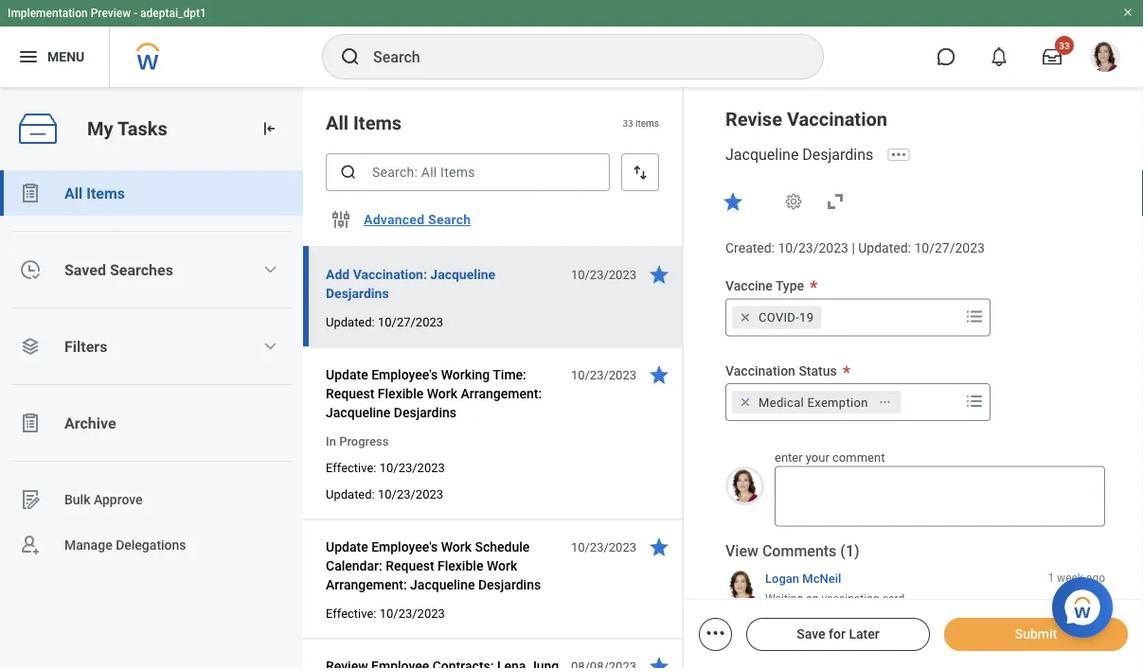 Task type: vqa. For each thing, say whether or not it's contained in the screenshot.
inactive
no



Task type: locate. For each thing, give the bounding box(es) containing it.
0 vertical spatial effective:
[[326, 461, 377, 475]]

desjardins up 'fullscreen' image
[[803, 146, 874, 164]]

all items button
[[0, 171, 303, 216]]

1 horizontal spatial all
[[326, 112, 349, 134]]

0 horizontal spatial request
[[326, 386, 375, 402]]

transformation import image
[[260, 119, 279, 138]]

vaccination up medical
[[726, 363, 796, 379]]

in
[[326, 434, 336, 449]]

1 vertical spatial star image
[[648, 263, 671, 286]]

0 vertical spatial arrangement:
[[461, 386, 542, 402]]

updated: for updated: 10/27/2023
[[326, 315, 375, 329]]

star image
[[722, 190, 745, 213], [648, 263, 671, 286], [648, 364, 671, 387]]

1 horizontal spatial request
[[386, 558, 434, 574]]

1 horizontal spatial 10/27/2023
[[915, 240, 985, 256]]

0 vertical spatial all
[[326, 112, 349, 134]]

0 horizontal spatial 33
[[623, 117, 633, 129]]

all right transformation import icon
[[326, 112, 349, 134]]

x small image left medical
[[736, 393, 755, 412]]

arrangement:
[[461, 386, 542, 402], [326, 577, 407, 593]]

update employee's work schedule calendar: request flexible work arrangement: jacqueline desjardins
[[326, 539, 541, 593]]

prompts image
[[963, 305, 986, 328], [963, 390, 986, 413]]

employee's down updated: 10/27/2023
[[371, 367, 438, 383]]

x small image inside the covid-19, press delete to clear value. option
[[736, 308, 755, 327]]

updated: down in progress
[[326, 487, 375, 502]]

employee's inside update employee's work schedule calendar: request flexible work arrangement: jacqueline desjardins
[[371, 539, 438, 555]]

add vaccination: jacqueline desjardins
[[326, 267, 496, 301]]

items inside item list element
[[353, 112, 402, 134]]

logan
[[765, 572, 800, 586]]

all
[[326, 112, 349, 134], [64, 184, 83, 202]]

1 horizontal spatial all items
[[326, 112, 402, 134]]

2 x small image from the top
[[736, 393, 755, 412]]

1 vertical spatial 33
[[623, 117, 633, 129]]

update inside update employee's work schedule calendar: request flexible work arrangement: jacqueline desjardins
[[326, 539, 368, 555]]

jacqueline down the schedule
[[410, 577, 475, 593]]

1 vertical spatial flexible
[[438, 558, 484, 574]]

time:
[[493, 367, 527, 383]]

x small image for vaccine type
[[736, 308, 755, 327]]

medical
[[759, 396, 804, 410]]

notifications large image
[[990, 47, 1009, 66]]

jacqueline inside update employee's working time: request flexible work arrangement: jacqueline desjardins
[[326, 405, 391, 421]]

2 employee's from the top
[[371, 539, 438, 555]]

updated: right |
[[859, 240, 911, 256]]

33 inside item list element
[[623, 117, 633, 129]]

perspective image
[[19, 335, 42, 358]]

|
[[852, 240, 855, 256]]

2 vertical spatial star image
[[648, 364, 671, 387]]

1 vertical spatial employee's
[[371, 539, 438, 555]]

updated: down add
[[326, 315, 375, 329]]

update
[[326, 367, 368, 383], [326, 539, 368, 555]]

x small image for vaccination status
[[736, 393, 755, 412]]

0 horizontal spatial all
[[64, 184, 83, 202]]

request up in progress
[[326, 386, 375, 402]]

x small image down vaccine
[[736, 308, 755, 327]]

jacqueline inside add vaccination: jacqueline desjardins
[[430, 267, 496, 282]]

effective: 10/23/2023 up updated: 10/23/2023
[[326, 461, 445, 475]]

vaccination up jacqueline desjardins "element"
[[787, 108, 888, 130]]

updated: 10/27/2023
[[326, 315, 443, 329]]

desjardins down working
[[394, 405, 457, 421]]

33 left the profile logan mcneil icon
[[1059, 40, 1070, 51]]

vaccination
[[787, 108, 888, 130], [726, 363, 796, 379]]

1 x small image from the top
[[736, 308, 755, 327]]

update up calendar:
[[326, 539, 368, 555]]

gear image
[[784, 192, 803, 211]]

schedule
[[475, 539, 530, 555]]

10/23/2023
[[778, 240, 849, 256], [571, 268, 637, 282], [571, 368, 637, 382], [380, 461, 445, 475], [378, 487, 443, 502], [571, 540, 637, 555], [380, 607, 445, 621]]

10/27/2023
[[915, 240, 985, 256], [378, 315, 443, 329]]

item list element
[[303, 87, 684, 669]]

Search: All Items text field
[[326, 153, 610, 191]]

0 vertical spatial update
[[326, 367, 368, 383]]

fullscreen image
[[824, 190, 847, 213]]

star image
[[648, 536, 671, 559], [648, 656, 671, 669]]

jacqueline desjardins
[[726, 146, 874, 164]]

update for update employee's working time: request flexible work arrangement: jacqueline desjardins
[[326, 367, 368, 383]]

related actions image
[[704, 623, 727, 645]]

1 horizontal spatial items
[[353, 112, 402, 134]]

prompts image for vaccination status
[[963, 390, 986, 413]]

1 vertical spatial items
[[86, 184, 125, 202]]

0 vertical spatial prompts image
[[963, 305, 986, 328]]

1 horizontal spatial arrangement:
[[461, 386, 542, 402]]

employee's
[[371, 367, 438, 383], [371, 539, 438, 555]]

jacqueline desjardins element
[[726, 146, 885, 164]]

save
[[797, 627, 826, 643]]

0 vertical spatial search image
[[339, 45, 362, 68]]

1 employee's from the top
[[371, 367, 438, 383]]

request right calendar:
[[386, 558, 434, 574]]

desjardins down add
[[326, 286, 389, 301]]

0 vertical spatial all items
[[326, 112, 402, 134]]

0 horizontal spatial all items
[[64, 184, 125, 202]]

flexible
[[378, 386, 424, 402], [438, 558, 484, 574]]

all items inside item list element
[[326, 112, 402, 134]]

all inside 'button'
[[64, 184, 83, 202]]

x small image inside medical exemption, press delete to clear value. "option"
[[736, 393, 755, 412]]

work down working
[[427, 386, 458, 402]]

status
[[799, 363, 837, 379]]

1 update from the top
[[326, 367, 368, 383]]

2 update from the top
[[326, 539, 368, 555]]

justify image
[[17, 45, 40, 68]]

effective: down calendar:
[[326, 607, 377, 621]]

2 star image from the top
[[648, 656, 671, 669]]

0 vertical spatial 33
[[1059, 40, 1070, 51]]

search image
[[339, 45, 362, 68], [339, 163, 358, 182]]

1 vertical spatial 10/27/2023
[[378, 315, 443, 329]]

medical exemption, press delete to clear value. option
[[732, 391, 902, 414]]

arrangement: down time:
[[461, 386, 542, 402]]

33 inside button
[[1059, 40, 1070, 51]]

manage delegations link
[[0, 523, 303, 568]]

1 vertical spatial prompts image
[[963, 390, 986, 413]]

2 vertical spatial updated:
[[326, 487, 375, 502]]

1 vertical spatial vaccination
[[726, 363, 796, 379]]

jacqueline down search
[[430, 267, 496, 282]]

33
[[1059, 40, 1070, 51], [623, 117, 633, 129]]

1 vertical spatial all items
[[64, 184, 125, 202]]

0 vertical spatial employee's
[[371, 367, 438, 383]]

1 star image from the top
[[648, 536, 671, 559]]

all items
[[326, 112, 402, 134], [64, 184, 125, 202]]

0 vertical spatial effective: 10/23/2023
[[326, 461, 445, 475]]

update for update employee's work schedule calendar: request flexible work arrangement: jacqueline desjardins
[[326, 539, 368, 555]]

saved searches
[[64, 261, 173, 279]]

0 vertical spatial updated:
[[859, 240, 911, 256]]

flexible up progress
[[378, 386, 424, 402]]

work left the schedule
[[441, 539, 472, 555]]

vaccine type
[[726, 278, 804, 294]]

rename image
[[19, 489, 42, 512]]

1 vertical spatial request
[[386, 558, 434, 574]]

all right clipboard image at the left of the page
[[64, 184, 83, 202]]

desjardins inside add vaccination: jacqueline desjardins
[[326, 286, 389, 301]]

work down the schedule
[[487, 558, 517, 574]]

0 horizontal spatial arrangement:
[[326, 577, 407, 593]]

save for later
[[797, 627, 880, 643]]

1
[[1048, 572, 1055, 585]]

employee's inside update employee's working time: request flexible work arrangement: jacqueline desjardins
[[371, 367, 438, 383]]

update down updated: 10/27/2023
[[326, 367, 368, 383]]

0 vertical spatial x small image
[[736, 308, 755, 327]]

0 vertical spatial flexible
[[378, 386, 424, 402]]

list
[[0, 171, 303, 568]]

0 vertical spatial request
[[326, 386, 375, 402]]

0 vertical spatial items
[[353, 112, 402, 134]]

0 vertical spatial star image
[[648, 536, 671, 559]]

revise vaccination
[[726, 108, 888, 130]]

0 horizontal spatial items
[[86, 184, 125, 202]]

1 vertical spatial update
[[326, 539, 368, 555]]

1 vertical spatial effective:
[[326, 607, 377, 621]]

my
[[87, 118, 113, 140]]

1 vertical spatial search image
[[339, 163, 358, 182]]

Search Workday  search field
[[373, 36, 784, 78]]

covid-19, press delete to clear value. option
[[732, 306, 822, 329]]

1 vertical spatial work
[[441, 539, 472, 555]]

2 search image from the top
[[339, 163, 358, 182]]

jacqueline up in progress
[[326, 405, 391, 421]]

0 horizontal spatial flexible
[[378, 386, 424, 402]]

33 for 33
[[1059, 40, 1070, 51]]

bulk approve link
[[0, 477, 303, 523]]

comment
[[833, 451, 885, 465]]

clipboard image
[[19, 182, 42, 205]]

employee's up calendar:
[[371, 539, 438, 555]]

effective: 10/23/2023
[[326, 461, 445, 475], [326, 607, 445, 621]]

save for later button
[[746, 619, 930, 652]]

work inside update employee's working time: request flexible work arrangement: jacqueline desjardins
[[427, 386, 458, 402]]

effective: 10/23/2023 down calendar:
[[326, 607, 445, 621]]

1 week ago
[[1048, 572, 1106, 585]]

1 vertical spatial arrangement:
[[326, 577, 407, 593]]

1 vertical spatial updated:
[[326, 315, 375, 329]]

1 prompts image from the top
[[963, 305, 986, 328]]

0 vertical spatial work
[[427, 386, 458, 402]]

effective: down in progress
[[326, 461, 377, 475]]

1 horizontal spatial 33
[[1059, 40, 1070, 51]]

update inside update employee's working time: request flexible work arrangement: jacqueline desjardins
[[326, 367, 368, 383]]

items
[[353, 112, 402, 134], [86, 184, 125, 202]]

type
[[776, 278, 804, 294]]

x small image
[[736, 308, 755, 327], [736, 393, 755, 412]]

33 left items
[[623, 117, 633, 129]]

work
[[427, 386, 458, 402], [441, 539, 472, 555], [487, 558, 517, 574]]

inbox large image
[[1043, 47, 1062, 66]]

arrangement: down calendar:
[[326, 577, 407, 593]]

all inside item list element
[[326, 112, 349, 134]]

request
[[326, 386, 375, 402], [386, 558, 434, 574]]

desjardins down the schedule
[[478, 577, 541, 593]]

desjardins inside update employee's work schedule calendar: request flexible work arrangement: jacqueline desjardins
[[478, 577, 541, 593]]

33 button
[[1032, 36, 1074, 78]]

1 vertical spatial x small image
[[736, 393, 755, 412]]

2 prompts image from the top
[[963, 390, 986, 413]]

archive
[[64, 414, 116, 432]]

1 search image from the top
[[339, 45, 362, 68]]

0 vertical spatial 10/27/2023
[[915, 240, 985, 256]]

1 vertical spatial effective: 10/23/2023
[[326, 607, 445, 621]]

1 vertical spatial all
[[64, 184, 83, 202]]

1 horizontal spatial flexible
[[438, 558, 484, 574]]

desjardins
[[803, 146, 874, 164], [326, 286, 389, 301], [394, 405, 457, 421], [478, 577, 541, 593]]

jacqueline
[[726, 146, 799, 164], [430, 267, 496, 282], [326, 405, 391, 421], [410, 577, 475, 593]]

flexible down the schedule
[[438, 558, 484, 574]]

saved searches button
[[0, 247, 303, 293]]

2 vertical spatial work
[[487, 558, 517, 574]]

bulk approve
[[64, 492, 143, 508]]

chevron down image
[[263, 262, 278, 278]]

1 vertical spatial star image
[[648, 656, 671, 669]]

0 horizontal spatial 10/27/2023
[[378, 315, 443, 329]]



Task type: describe. For each thing, give the bounding box(es) containing it.
clock check image
[[19, 259, 42, 281]]

my tasks
[[87, 118, 167, 140]]

related actions image
[[879, 396, 892, 409]]

items
[[636, 117, 659, 129]]

covid-19 element
[[759, 309, 814, 326]]

manage
[[64, 538, 112, 553]]

covid-19
[[759, 311, 814, 325]]

all items inside all items 'button'
[[64, 184, 125, 202]]

jacqueline inside update employee's work schedule calendar: request flexible work arrangement: jacqueline desjardins
[[410, 577, 475, 593]]

10/27/2023 inside item list element
[[378, 315, 443, 329]]

logan mcneil
[[765, 572, 842, 586]]

archive button
[[0, 401, 303, 446]]

employee's for request
[[371, 539, 438, 555]]

add
[[326, 267, 350, 282]]

star image for add vaccination: jacqueline desjardins
[[648, 263, 671, 286]]

items inside 'button'
[[86, 184, 125, 202]]

delegations
[[116, 538, 186, 553]]

in progress
[[326, 434, 389, 449]]

request inside update employee's working time: request flexible work arrangement: jacqueline desjardins
[[326, 386, 375, 402]]

preview
[[91, 7, 131, 20]]

for
[[829, 627, 846, 643]]

view
[[726, 542, 759, 560]]

employee's for flexible
[[371, 367, 438, 383]]

flexible inside update employee's work schedule calendar: request flexible work arrangement: jacqueline desjardins
[[438, 558, 484, 574]]

arrangement: inside update employee's working time: request flexible work arrangement: jacqueline desjardins
[[461, 386, 542, 402]]

star image for update employee's working time: request flexible work arrangement: jacqueline desjardins
[[648, 364, 671, 387]]

ago
[[1086, 572, 1106, 585]]

enter your comment text field
[[775, 467, 1106, 527]]

enter your comment
[[775, 451, 885, 465]]

request inside update employee's work schedule calendar: request flexible work arrangement: jacqueline desjardins
[[386, 558, 434, 574]]

updated: 10/23/2023
[[326, 487, 443, 502]]

configure image
[[330, 208, 352, 231]]

menu
[[47, 49, 85, 65]]

covid-
[[759, 311, 800, 325]]

submit
[[1015, 627, 1057, 643]]

(1)
[[841, 542, 860, 560]]

update employee's working time: request flexible work arrangement: jacqueline desjardins
[[326, 367, 542, 421]]

update employee's work schedule calendar: request flexible work arrangement: jacqueline desjardins button
[[326, 536, 561, 597]]

filters
[[64, 338, 107, 356]]

advanced search button
[[356, 201, 479, 239]]

advanced
[[364, 212, 425, 228]]

approve
[[94, 492, 143, 508]]

view comments (1)
[[726, 542, 860, 560]]

33 items
[[623, 117, 659, 129]]

add vaccination: jacqueline desjardins button
[[326, 263, 561, 305]]

working
[[441, 367, 490, 383]]

close environment banner image
[[1123, 7, 1134, 18]]

employee's photo (logan mcneil) image
[[726, 467, 764, 506]]

card
[[883, 592, 905, 606]]

search
[[428, 212, 471, 228]]

0 vertical spatial star image
[[722, 190, 745, 213]]

19
[[800, 311, 814, 325]]

tasks
[[117, 118, 167, 140]]

-
[[134, 7, 137, 20]]

2 effective: 10/23/2023 from the top
[[326, 607, 445, 621]]

1 effective: from the top
[[326, 461, 377, 475]]

my tasks element
[[0, 87, 303, 669]]

2 effective: from the top
[[326, 607, 377, 621]]

vaccination:
[[353, 267, 427, 282]]

exemption
[[808, 396, 868, 410]]

saved
[[64, 261, 106, 279]]

logan mcneil button
[[765, 571, 842, 588]]

waiting
[[765, 592, 803, 606]]

user plus image
[[19, 534, 42, 557]]

clipboard image
[[19, 412, 42, 435]]

your
[[806, 451, 830, 465]]

filters button
[[0, 324, 303, 369]]

desjardins inside update employee's working time: request flexible work arrangement: jacqueline desjardins
[[394, 405, 457, 421]]

waiting on vaccination card
[[765, 592, 905, 606]]

menu button
[[0, 27, 109, 87]]

implementation preview -   adeptai_dpt1
[[8, 7, 206, 20]]

progress
[[339, 434, 389, 449]]

chevron down image
[[263, 339, 278, 354]]

update employee's working time: request flexible work arrangement: jacqueline desjardins button
[[326, 364, 561, 424]]

0 vertical spatial vaccination
[[787, 108, 888, 130]]

33 for 33 items
[[623, 117, 633, 129]]

list containing all items
[[0, 171, 303, 568]]

created: 10/23/2023 | updated: 10/27/2023
[[726, 240, 985, 256]]

vaccination
[[822, 592, 880, 606]]

submit button
[[944, 619, 1128, 652]]

calendar:
[[326, 558, 382, 574]]

medical exemption element
[[759, 394, 868, 411]]

bulk
[[64, 492, 90, 508]]

arrangement: inside update employee's work schedule calendar: request flexible work arrangement: jacqueline desjardins
[[326, 577, 407, 593]]

adeptai_dpt1
[[140, 7, 206, 20]]

manage delegations
[[64, 538, 186, 553]]

on
[[806, 592, 819, 606]]

mcneil
[[803, 572, 842, 586]]

sort image
[[631, 163, 650, 182]]

comments
[[762, 542, 837, 560]]

profile logan mcneil image
[[1090, 42, 1121, 76]]

flexible inside update employee's working time: request flexible work arrangement: jacqueline desjardins
[[378, 386, 424, 402]]

implementation
[[8, 7, 88, 20]]

updated: for updated: 10/23/2023
[[326, 487, 375, 502]]

menu banner
[[0, 0, 1143, 87]]

revise
[[726, 108, 782, 130]]

week
[[1057, 572, 1084, 585]]

jacqueline down revise
[[726, 146, 799, 164]]

vaccination status
[[726, 363, 837, 379]]

searches
[[110, 261, 173, 279]]

1 effective: 10/23/2023 from the top
[[326, 461, 445, 475]]

created:
[[726, 240, 775, 256]]

prompts image for vaccine type
[[963, 305, 986, 328]]

enter
[[775, 451, 803, 465]]

medical exemption
[[759, 396, 868, 410]]

vaccine
[[726, 278, 773, 294]]

later
[[849, 627, 880, 643]]

advanced search
[[364, 212, 471, 228]]



